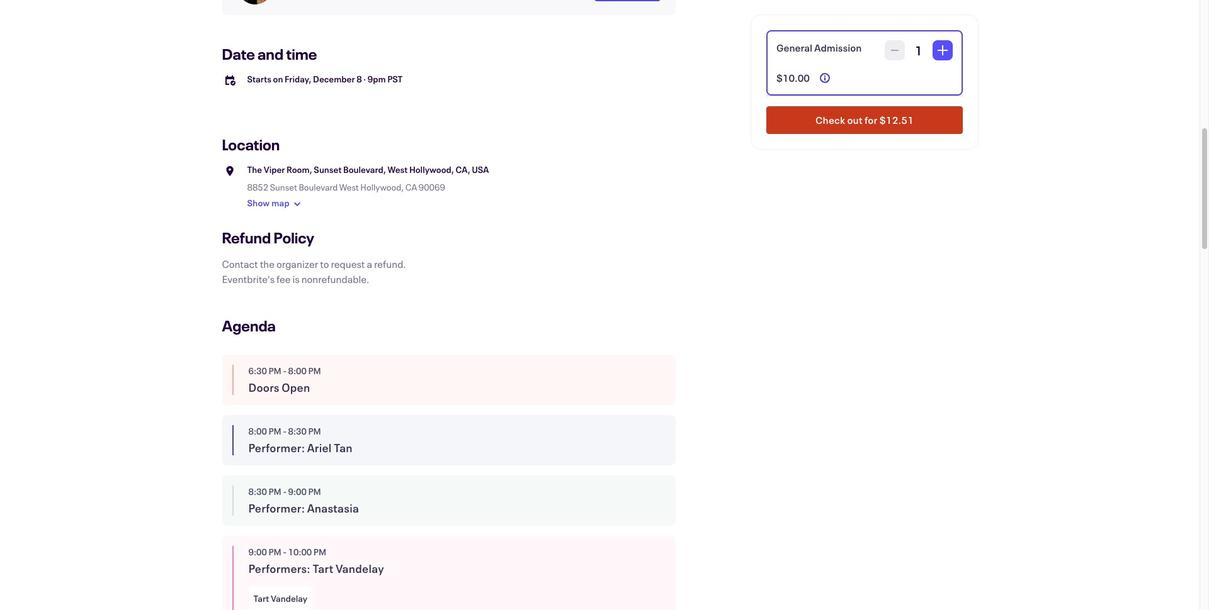Task type: vqa. For each thing, say whether or not it's contained in the screenshot.


Task type: locate. For each thing, give the bounding box(es) containing it.
9:00 down 8:00 pm - 8:30 pm performer: ariel tan
[[288, 486, 307, 498]]

sunset up boulevard
[[314, 164, 342, 176]]

0 vertical spatial 8:00
[[288, 365, 307, 377]]

10:00
[[288, 547, 312, 559]]

1 horizontal spatial 9:00
[[288, 486, 307, 498]]

the
[[247, 164, 262, 176]]

0 vertical spatial hollywood,
[[409, 164, 454, 176]]

1 horizontal spatial 8:00
[[288, 365, 307, 377]]

performer:
[[248, 441, 305, 456], [248, 501, 305, 516]]

1 vertical spatial tart
[[254, 593, 269, 605]]

refund policy
[[222, 228, 314, 248]]

2 performer: from the top
[[248, 501, 305, 516]]

performer: up 10:00
[[248, 501, 305, 516]]

starts
[[247, 73, 271, 85]]

8:30 inside 8:30 pm - 9:00 pm performer: anastasia
[[248, 486, 267, 498]]

9:00
[[288, 486, 307, 498], [248, 547, 267, 559]]

- inside 8:30 pm - 9:00 pm performer: anastasia
[[283, 486, 287, 498]]

8:00 up open
[[288, 365, 307, 377]]

2 - from the top
[[283, 426, 287, 438]]

0 horizontal spatial hollywood,
[[361, 181, 404, 193]]

tart down performers:
[[254, 593, 269, 605]]

8
[[357, 73, 362, 85]]

ariel
[[307, 441, 332, 456]]

9:00 up performers:
[[248, 547, 267, 559]]

performer: left ariel
[[248, 441, 305, 456]]

refund.
[[374, 258, 406, 271]]

8852
[[247, 181, 268, 193]]

pm
[[269, 365, 281, 377], [308, 365, 321, 377], [269, 426, 281, 438], [308, 426, 321, 438], [269, 486, 281, 498], [308, 486, 321, 498], [269, 547, 281, 559], [314, 547, 326, 559]]

8:00
[[288, 365, 307, 377], [248, 426, 267, 438]]

8:30
[[288, 426, 307, 438], [248, 486, 267, 498]]

contact
[[222, 258, 258, 271]]

ca,
[[456, 164, 470, 176]]

0 vertical spatial 9:00
[[288, 486, 307, 498]]

1 vertical spatial west
[[339, 181, 359, 193]]

8:30 pm - 9:00 pm performer: anastasia
[[248, 486, 359, 516]]

-
[[283, 365, 287, 377], [283, 426, 287, 438], [283, 486, 287, 498], [283, 547, 287, 559]]

0 horizontal spatial 8:00
[[248, 426, 267, 438]]

8:00 inside 6:30 pm - 8:00 pm doors open
[[288, 365, 307, 377]]

the
[[260, 258, 275, 271]]

8:00 inside 8:00 pm - 8:30 pm performer: ariel tan
[[248, 426, 267, 438]]

hollywood, up 90069
[[409, 164, 454, 176]]

4 - from the top
[[283, 547, 287, 559]]

- inside '9:00 pm - 10:00 pm performers: tart vandelay'
[[283, 547, 287, 559]]

9:00 inside '9:00 pm - 10:00 pm performers: tart vandelay'
[[248, 547, 267, 559]]

1 vertical spatial vandelay
[[271, 593, 308, 605]]

map
[[272, 197, 290, 209]]

1 vertical spatial 8:00
[[248, 426, 267, 438]]

location
[[222, 135, 280, 155]]

0 vertical spatial performer:
[[248, 441, 305, 456]]

agenda
[[222, 316, 276, 336]]

- inside 8:00 pm - 8:30 pm performer: ariel tan
[[283, 426, 287, 438]]

- down open
[[283, 426, 287, 438]]

west up the ca
[[388, 164, 408, 176]]

1 vertical spatial 8:30
[[248, 486, 267, 498]]

room,
[[287, 164, 312, 176]]

0 vertical spatial sunset
[[314, 164, 342, 176]]

performers:
[[248, 562, 310, 577]]

1 horizontal spatial vandelay
[[336, 562, 384, 577]]

fee
[[277, 273, 291, 286]]

1 horizontal spatial sunset
[[314, 164, 342, 176]]

is
[[293, 273, 300, 286]]

0 horizontal spatial 8:30
[[248, 486, 267, 498]]

1 horizontal spatial tart
[[313, 562, 333, 577]]

on
[[273, 73, 283, 85]]

1 vertical spatial sunset
[[270, 181, 297, 193]]

performer: inside 8:30 pm - 9:00 pm performer: anastasia
[[248, 501, 305, 516]]

tart right performers:
[[313, 562, 333, 577]]

west down boulevard,
[[339, 181, 359, 193]]

0 vertical spatial vandelay
[[336, 562, 384, 577]]

and
[[258, 44, 283, 64]]

to
[[320, 258, 329, 271]]

- left 10:00
[[283, 547, 287, 559]]

pm down 8:00 pm - 8:30 pm performer: ariel tan
[[269, 486, 281, 498]]

west
[[388, 164, 408, 176], [339, 181, 359, 193]]

- up open
[[283, 365, 287, 377]]

0 vertical spatial tart
[[313, 562, 333, 577]]

vandelay
[[336, 562, 384, 577], [271, 593, 308, 605]]

- inside 6:30 pm - 8:00 pm doors open
[[283, 365, 287, 377]]

pm up open
[[308, 365, 321, 377]]

request
[[331, 258, 365, 271]]

vandelay inside '9:00 pm - 10:00 pm performers: tart vandelay'
[[336, 562, 384, 577]]

organizer
[[276, 258, 318, 271]]

performer: inside 8:00 pm - 8:30 pm performer: ariel tan
[[248, 441, 305, 456]]

8:00 down doors
[[248, 426, 267, 438]]

1 vertical spatial performer:
[[248, 501, 305, 516]]

anastasia
[[307, 501, 359, 516]]

0 horizontal spatial 9:00
[[248, 547, 267, 559]]

a
[[367, 258, 372, 271]]

hollywood, down boulevard,
[[361, 181, 404, 193]]

tart inside '9:00 pm - 10:00 pm performers: tart vandelay'
[[313, 562, 333, 577]]

0 horizontal spatial vandelay
[[271, 593, 308, 605]]

- down 8:00 pm - 8:30 pm performer: ariel tan
[[283, 486, 287, 498]]

1 horizontal spatial west
[[388, 164, 408, 176]]

doors
[[248, 380, 280, 396]]

hollywood,
[[409, 164, 454, 176], [361, 181, 404, 193]]

1 - from the top
[[283, 365, 287, 377]]

1 vertical spatial 9:00
[[248, 547, 267, 559]]

0 horizontal spatial west
[[339, 181, 359, 193]]

show
[[247, 197, 270, 209]]

policy
[[274, 228, 314, 248]]

0 vertical spatial 8:30
[[288, 426, 307, 438]]

refund
[[222, 228, 271, 248]]

sunset
[[314, 164, 342, 176], [270, 181, 297, 193]]

0 vertical spatial west
[[388, 164, 408, 176]]

- for anastasia
[[283, 486, 287, 498]]

1 horizontal spatial 8:30
[[288, 426, 307, 438]]

- for open
[[283, 365, 287, 377]]

tart
[[313, 562, 333, 577], [254, 593, 269, 605]]

3 - from the top
[[283, 486, 287, 498]]

pm right 6:30
[[269, 365, 281, 377]]

1 vertical spatial hollywood,
[[361, 181, 404, 193]]

friday,
[[285, 73, 311, 85]]

1 performer: from the top
[[248, 441, 305, 456]]

sunset up map
[[270, 181, 297, 193]]



Task type: describe. For each thing, give the bounding box(es) containing it.
boulevard,
[[343, 164, 386, 176]]

contact the organizer to request a refund. eventbrite's fee is nonrefundable.
[[222, 258, 406, 286]]

90069
[[419, 181, 445, 193]]

9:00 pm - 10:00 pm performers: tart vandelay
[[248, 547, 384, 577]]

eventbrite's
[[222, 273, 275, 286]]

6:30 pm - 8:00 pm doors open
[[248, 365, 321, 396]]

8:00 pm - 8:30 pm performer: ariel tan
[[248, 426, 353, 456]]

·
[[364, 73, 366, 85]]

the viper room, sunset boulevard, west hollywood, ca, usa 8852 sunset boulevard west hollywood, ca 90069
[[247, 164, 489, 193]]

date
[[222, 44, 255, 64]]

pm right 10:00
[[314, 547, 326, 559]]

open
[[282, 380, 310, 396]]

0 horizontal spatial sunset
[[270, 181, 297, 193]]

show map
[[247, 197, 290, 209]]

ca
[[405, 181, 417, 193]]

0 horizontal spatial tart
[[254, 593, 269, 605]]

organizer profile element
[[222, 0, 676, 15]]

show map button
[[247, 194, 305, 214]]

9:00 inside 8:30 pm - 9:00 pm performer: anastasia
[[288, 486, 307, 498]]

tart vandelay
[[254, 593, 308, 605]]

nonrefundable.
[[301, 273, 369, 286]]

performer: for performer: anastasia
[[248, 501, 305, 516]]

starts on friday, december 8 · 9pm pst
[[247, 73, 403, 85]]

pm up performers:
[[269, 547, 281, 559]]

pm down doors
[[269, 426, 281, 438]]

time
[[286, 44, 317, 64]]

viper
[[264, 164, 285, 176]]

usa
[[472, 164, 489, 176]]

6:30
[[248, 365, 267, 377]]

- for tart
[[283, 547, 287, 559]]

pm up ariel
[[308, 426, 321, 438]]

- for ariel
[[283, 426, 287, 438]]

1 horizontal spatial hollywood,
[[409, 164, 454, 176]]

8:30 inside 8:00 pm - 8:30 pm performer: ariel tan
[[288, 426, 307, 438]]

9pm
[[368, 73, 386, 85]]

tan
[[334, 441, 353, 456]]

december
[[313, 73, 355, 85]]

performer: for performer: ariel tan
[[248, 441, 305, 456]]

pm up anastasia
[[308, 486, 321, 498]]

boulevard
[[299, 181, 338, 193]]

date and time
[[222, 44, 317, 64]]

pst
[[387, 73, 403, 85]]



